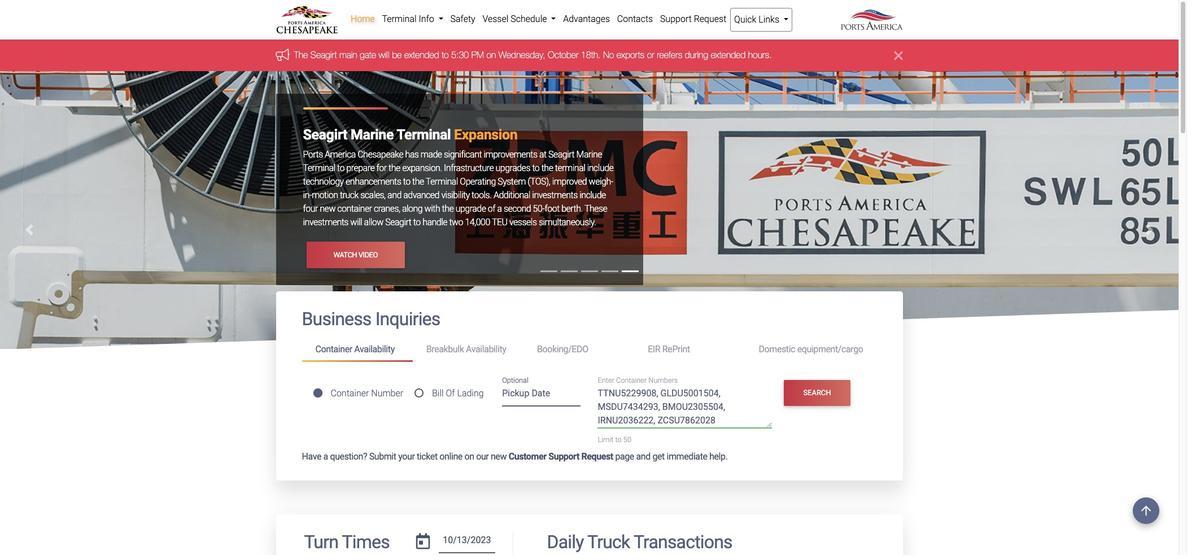 Task type: locate. For each thing, give the bounding box(es) containing it.
technology
[[303, 177, 344, 187]]

support request
[[660, 14, 727, 24]]

eir
[[648, 344, 661, 355]]

1 vertical spatial marine
[[577, 149, 602, 160]]

improved
[[552, 177, 587, 187]]

and up cranes,
[[388, 190, 402, 201]]

support request link
[[657, 8, 730, 31]]

cranes,
[[374, 204, 400, 214]]

0 horizontal spatial support
[[549, 451, 580, 462]]

0 vertical spatial and
[[388, 190, 402, 201]]

marine up chesapeake
[[351, 127, 394, 143]]

no
[[603, 50, 614, 60]]

immediate
[[667, 451, 708, 462]]

1 horizontal spatial a
[[498, 204, 502, 214]]

1 vertical spatial new
[[491, 451, 507, 462]]

infrastructure
[[444, 163, 494, 174]]

new right our
[[491, 451, 507, 462]]

advantages link
[[560, 8, 614, 31]]

terminal info link
[[379, 8, 447, 31]]

0 horizontal spatial marine
[[351, 127, 394, 143]]

main content containing business inquiries
[[268, 292, 912, 555]]

1 horizontal spatial will
[[379, 50, 390, 60]]

reefers
[[657, 50, 683, 60]]

chesapeake
[[358, 149, 403, 160]]

system
[[498, 177, 526, 187]]

advantages
[[563, 14, 610, 24]]

0 vertical spatial investments
[[532, 190, 578, 201]]

ports america chesapeake has made significant improvements at seagirt marine terminal to                          prepare for the expansion. infrastructure upgrades to the terminal include technology                          enhancements to the terminal operating system (tos), improved weigh- in-motion truck scales,                          and advanced visibility tools. additional investments include four new container cranes,                          along with the upgrade of a second 50-foot berth. these investments will allow seagirt                          to handle two 14,000 teu vessels simultaneously.
[[303, 149, 614, 228]]

to up "advanced"
[[403, 177, 411, 187]]

transactions
[[634, 531, 733, 553]]

extended right during
[[711, 50, 746, 60]]

second
[[504, 204, 531, 214]]

allow
[[364, 217, 384, 228]]

investments down four
[[303, 217, 349, 228]]

container for container availability
[[316, 344, 352, 355]]

container number
[[331, 388, 403, 399]]

availability right breakbulk
[[466, 344, 507, 355]]

will left be
[[379, 50, 390, 60]]

quick links link
[[730, 8, 793, 32]]

to inside main content
[[616, 436, 622, 444]]

and
[[388, 190, 402, 201], [636, 451, 651, 462]]

have
[[302, 451, 322, 462]]

bill of lading
[[432, 388, 484, 399]]

1 vertical spatial support
[[549, 451, 580, 462]]

1 extended from the left
[[404, 50, 439, 60]]

a right have
[[324, 451, 328, 462]]

eir reprint link
[[635, 339, 745, 360]]

weigh-
[[589, 177, 613, 187]]

seagirt down cranes,
[[385, 217, 412, 228]]

help.
[[710, 451, 728, 462]]

times
[[342, 531, 390, 553]]

business inquiries
[[302, 309, 440, 330]]

safety
[[451, 14, 476, 24]]

support right customer
[[549, 451, 580, 462]]

0 horizontal spatial and
[[388, 190, 402, 201]]

a right the of at the left
[[498, 204, 502, 214]]

enhancements
[[346, 177, 401, 187]]

investments up foot
[[532, 190, 578, 201]]

ticket
[[417, 451, 438, 462]]

for
[[377, 163, 387, 174]]

1 horizontal spatial and
[[636, 451, 651, 462]]

quick
[[735, 14, 757, 25]]

None text field
[[439, 531, 495, 554]]

0 vertical spatial container
[[316, 344, 352, 355]]

enter
[[598, 376, 615, 385]]

on inside alert
[[487, 50, 496, 60]]

on inside main content
[[465, 451, 474, 462]]

2 availability from the left
[[466, 344, 507, 355]]

1 vertical spatial on
[[465, 451, 474, 462]]

container
[[337, 204, 372, 214]]

new
[[320, 204, 336, 214], [491, 451, 507, 462]]

daily
[[547, 531, 584, 553]]

1 availability from the left
[[354, 344, 395, 355]]

0 vertical spatial marine
[[351, 127, 394, 143]]

seagirt
[[311, 50, 337, 60], [303, 127, 348, 143], [549, 149, 575, 160], [385, 217, 412, 228]]

container left number
[[331, 388, 369, 399]]

the seagirt main gate will be extended to 5:30 pm on wednesday, october 18th.  no exports or reefers during extended hours.
[[294, 50, 772, 60]]

will
[[379, 50, 390, 60], [351, 217, 362, 228]]

marine
[[351, 127, 394, 143], [577, 149, 602, 160]]

include up these
[[580, 190, 606, 201]]

and left get
[[636, 451, 651, 462]]

operating
[[460, 177, 496, 187]]

1 horizontal spatial new
[[491, 451, 507, 462]]

eir reprint
[[648, 344, 690, 355]]

0 vertical spatial on
[[487, 50, 496, 60]]

1 vertical spatial container
[[616, 376, 647, 385]]

0 vertical spatial a
[[498, 204, 502, 214]]

domestic equipment/cargo
[[759, 344, 864, 355]]

marine up terminal
[[577, 149, 602, 160]]

support up reefers
[[660, 14, 692, 24]]

0 vertical spatial support
[[660, 14, 692, 24]]

truck
[[588, 531, 630, 553]]

50
[[624, 436, 632, 444]]

extended
[[404, 50, 439, 60], [711, 50, 746, 60]]

include up weigh-
[[587, 163, 614, 174]]

seagirt right the
[[311, 50, 337, 60]]

request
[[694, 14, 727, 24], [582, 451, 614, 462]]

the seagirt main gate will be extended to 5:30 pm on wednesday, october 18th.  no exports or reefers during extended hours. link
[[294, 50, 772, 60]]

watch
[[334, 251, 357, 259]]

upgrades
[[496, 163, 531, 174]]

the right for at the top of the page
[[389, 163, 400, 174]]

truck
[[340, 190, 359, 201]]

Optional text field
[[502, 385, 581, 407]]

pm
[[472, 50, 484, 60]]

0 horizontal spatial extended
[[404, 50, 439, 60]]

get
[[653, 451, 665, 462]]

contacts
[[617, 14, 653, 24]]

will down container
[[351, 217, 362, 228]]

0 horizontal spatial a
[[324, 451, 328, 462]]

foot
[[545, 204, 560, 214]]

0 horizontal spatial on
[[465, 451, 474, 462]]

request left 'quick'
[[694, 14, 727, 24]]

on
[[487, 50, 496, 60], [465, 451, 474, 462]]

on right the 'pm'
[[487, 50, 496, 60]]

availability down business inquiries
[[354, 344, 395, 355]]

0 horizontal spatial will
[[351, 217, 362, 228]]

1 horizontal spatial on
[[487, 50, 496, 60]]

1 horizontal spatial marine
[[577, 149, 602, 160]]

to left 50
[[616, 436, 622, 444]]

1 vertical spatial and
[[636, 451, 651, 462]]

0 horizontal spatial request
[[582, 451, 614, 462]]

breakbulk
[[426, 344, 464, 355]]

handle
[[423, 217, 447, 228]]

0 horizontal spatial investments
[[303, 217, 349, 228]]

booking/edo link
[[524, 339, 635, 360]]

0 vertical spatial request
[[694, 14, 727, 24]]

hours.
[[748, 50, 772, 60]]

to left 5:30
[[442, 50, 449, 60]]

main content
[[268, 292, 912, 555]]

container right enter
[[616, 376, 647, 385]]

1 horizontal spatial extended
[[711, 50, 746, 60]]

four
[[303, 204, 318, 214]]

seagirt up ports
[[303, 127, 348, 143]]

1 horizontal spatial availability
[[466, 344, 507, 355]]

18th.
[[581, 50, 601, 60]]

request down limit
[[582, 451, 614, 462]]

of
[[488, 204, 496, 214]]

0 vertical spatial will
[[379, 50, 390, 60]]

on left our
[[465, 451, 474, 462]]

watch video link
[[307, 242, 405, 268]]

container availability
[[316, 344, 395, 355]]

breakbulk availability link
[[413, 339, 524, 360]]

new down motion at the left
[[320, 204, 336, 214]]

america
[[325, 149, 356, 160]]

0 horizontal spatial new
[[320, 204, 336, 214]]

0 vertical spatial new
[[320, 204, 336, 214]]

new inside main content
[[491, 451, 507, 462]]

investments
[[532, 190, 578, 201], [303, 217, 349, 228]]

0 horizontal spatial availability
[[354, 344, 395, 355]]

container down business
[[316, 344, 352, 355]]

1 horizontal spatial investments
[[532, 190, 578, 201]]

1 vertical spatial request
[[582, 451, 614, 462]]

exports
[[617, 50, 645, 60]]

extended right be
[[404, 50, 439, 60]]

1 vertical spatial a
[[324, 451, 328, 462]]

1 vertical spatial will
[[351, 217, 362, 228]]

video
[[359, 251, 378, 259]]

2 vertical spatial container
[[331, 388, 369, 399]]

bill
[[432, 388, 444, 399]]

improvements
[[484, 149, 538, 160]]



Task type: describe. For each thing, give the bounding box(es) containing it.
contacts link
[[614, 8, 657, 31]]

expansion
[[454, 127, 518, 143]]

october
[[548, 50, 579, 60]]

reprint
[[663, 344, 690, 355]]

or
[[647, 50, 655, 60]]

support inside main content
[[549, 451, 580, 462]]

of
[[446, 388, 455, 399]]

with
[[425, 204, 440, 214]]

numbers
[[649, 376, 678, 385]]

business
[[302, 309, 372, 330]]

terminal info
[[382, 14, 437, 24]]

seagirt inside alert
[[311, 50, 337, 60]]

wednesday,
[[499, 50, 546, 60]]

bullhorn image
[[276, 48, 294, 61]]

the right with
[[442, 204, 454, 214]]

terminal up 'made'
[[397, 127, 451, 143]]

a inside ports america chesapeake has made significant improvements at seagirt marine terminal to                          prepare for the expansion. infrastructure upgrades to the terminal include technology                          enhancements to the terminal operating system (tos), improved weigh- in-motion truck scales,                          and advanced visibility tools. additional investments include four new container cranes,                          along with the upgrade of a second 50-foot berth. these investments will allow seagirt                          to handle two 14,000 teu vessels simultaneously.
[[498, 204, 502, 214]]

1 horizontal spatial request
[[694, 14, 727, 24]]

and inside main content
[[636, 451, 651, 462]]

1 vertical spatial include
[[580, 190, 606, 201]]

upgrade
[[456, 204, 486, 214]]

at
[[540, 149, 547, 160]]

the up "advanced"
[[412, 177, 424, 187]]

1 vertical spatial investments
[[303, 217, 349, 228]]

the down the at
[[542, 163, 553, 174]]

0 vertical spatial include
[[587, 163, 614, 174]]

Enter Container Numbers text field
[[598, 387, 772, 428]]

booking/edo
[[537, 344, 589, 355]]

50-
[[533, 204, 545, 214]]

schedule
[[511, 14, 547, 24]]

go to top image
[[1133, 498, 1160, 524]]

calendar day image
[[416, 534, 430, 549]]

has
[[405, 149, 419, 160]]

vessels
[[510, 217, 537, 228]]

enter container numbers
[[598, 376, 678, 385]]

and inside ports america chesapeake has made significant improvements at seagirt marine terminal to                          prepare for the expansion. infrastructure upgrades to the terminal include technology                          enhancements to the terminal operating system (tos), improved weigh- in-motion truck scales,                          and advanced visibility tools. additional investments include four new container cranes,                          along with the upgrade of a second 50-foot berth. these investments will allow seagirt                          to handle two 14,000 teu vessels simultaneously.
[[388, 190, 402, 201]]

home
[[351, 14, 375, 24]]

to up "(tos),"
[[532, 163, 540, 174]]

expansion image
[[0, 71, 1179, 555]]

to down the along
[[413, 217, 421, 228]]

advanced
[[404, 190, 440, 201]]

search button
[[784, 380, 851, 406]]

made
[[421, 149, 442, 160]]

the
[[294, 50, 308, 60]]

home link
[[347, 8, 379, 31]]

two
[[449, 217, 463, 228]]

availability for breakbulk availability
[[466, 344, 507, 355]]

marine inside ports america chesapeake has made significant improvements at seagirt marine terminal to                          prepare for the expansion. infrastructure upgrades to the terminal include technology                          enhancements to the terminal operating system (tos), improved weigh- in-motion truck scales,                          and advanced visibility tools. additional investments include four new container cranes,                          along with the upgrade of a second 50-foot berth. these investments will allow seagirt                          to handle two 14,000 teu vessels simultaneously.
[[577, 149, 602, 160]]

info
[[419, 14, 434, 24]]

breakbulk availability
[[426, 344, 507, 355]]

customer
[[509, 451, 547, 462]]

turn
[[304, 531, 338, 553]]

tools.
[[472, 190, 492, 201]]

your
[[398, 451, 415, 462]]

teu
[[492, 217, 508, 228]]

watch video
[[334, 251, 378, 259]]

inquiries
[[376, 309, 440, 330]]

terminal up technology
[[303, 163, 335, 174]]

ports
[[303, 149, 323, 160]]

berth.
[[562, 204, 583, 214]]

domestic equipment/cargo link
[[745, 339, 877, 360]]

submit
[[369, 451, 396, 462]]

in-
[[303, 190, 312, 201]]

safety link
[[447, 8, 479, 31]]

expansion.
[[402, 163, 442, 174]]

to down america
[[337, 163, 345, 174]]

gate
[[360, 50, 376, 60]]

a inside main content
[[324, 451, 328, 462]]

container availability link
[[302, 339, 413, 362]]

our
[[476, 451, 489, 462]]

2 extended from the left
[[711, 50, 746, 60]]

turn times
[[304, 531, 390, 553]]

motion
[[312, 190, 338, 201]]

container for container number
[[331, 388, 369, 399]]

(tos),
[[528, 177, 551, 187]]

seagirt up terminal
[[549, 149, 575, 160]]

links
[[759, 14, 780, 25]]

significant
[[444, 149, 482, 160]]

will inside alert
[[379, 50, 390, 60]]

terminal
[[555, 163, 586, 174]]

question?
[[330, 451, 367, 462]]

visibility
[[441, 190, 470, 201]]

availability for container availability
[[354, 344, 395, 355]]

equipment/cargo
[[798, 344, 864, 355]]

online
[[440, 451, 463, 462]]

search
[[804, 389, 831, 397]]

customer support request link
[[509, 451, 614, 462]]

daily truck transactions
[[547, 531, 733, 553]]

vessel schedule link
[[479, 8, 560, 31]]

vessel
[[483, 14, 509, 24]]

1 horizontal spatial support
[[660, 14, 692, 24]]

terminal left info
[[382, 14, 417, 24]]

to inside alert
[[442, 50, 449, 60]]

simultaneously.
[[539, 217, 596, 228]]

vessel schedule
[[483, 14, 549, 24]]

limit to 50
[[598, 436, 632, 444]]

along
[[402, 204, 423, 214]]

terminal up visibility
[[426, 177, 458, 187]]

the seagirt main gate will be extended to 5:30 pm on wednesday, october 18th.  no exports or reefers during extended hours. alert
[[0, 40, 1179, 71]]

request inside main content
[[582, 451, 614, 462]]

prepare
[[347, 163, 375, 174]]

limit
[[598, 436, 614, 444]]

domestic
[[759, 344, 796, 355]]

close image
[[895, 49, 903, 62]]

quick links
[[735, 14, 782, 25]]

will inside ports america chesapeake has made significant improvements at seagirt marine terminal to                          prepare for the expansion. infrastructure upgrades to the terminal include technology                          enhancements to the terminal operating system (tos), improved weigh- in-motion truck scales,                          and advanced visibility tools. additional investments include four new container cranes,                          along with the upgrade of a second 50-foot berth. these investments will allow seagirt                          to handle two 14,000 teu vessels simultaneously.
[[351, 217, 362, 228]]

page
[[616, 451, 634, 462]]

seagirt marine terminal expansion
[[303, 127, 518, 143]]

new inside ports america chesapeake has made significant improvements at seagirt marine terminal to                          prepare for the expansion. infrastructure upgrades to the terminal include technology                          enhancements to the terminal operating system (tos), improved weigh- in-motion truck scales,                          and advanced visibility tools. additional investments include four new container cranes,                          along with the upgrade of a second 50-foot berth. these investments will allow seagirt                          to handle two 14,000 teu vessels simultaneously.
[[320, 204, 336, 214]]



Task type: vqa. For each thing, say whether or not it's contained in the screenshot.
and
yes



